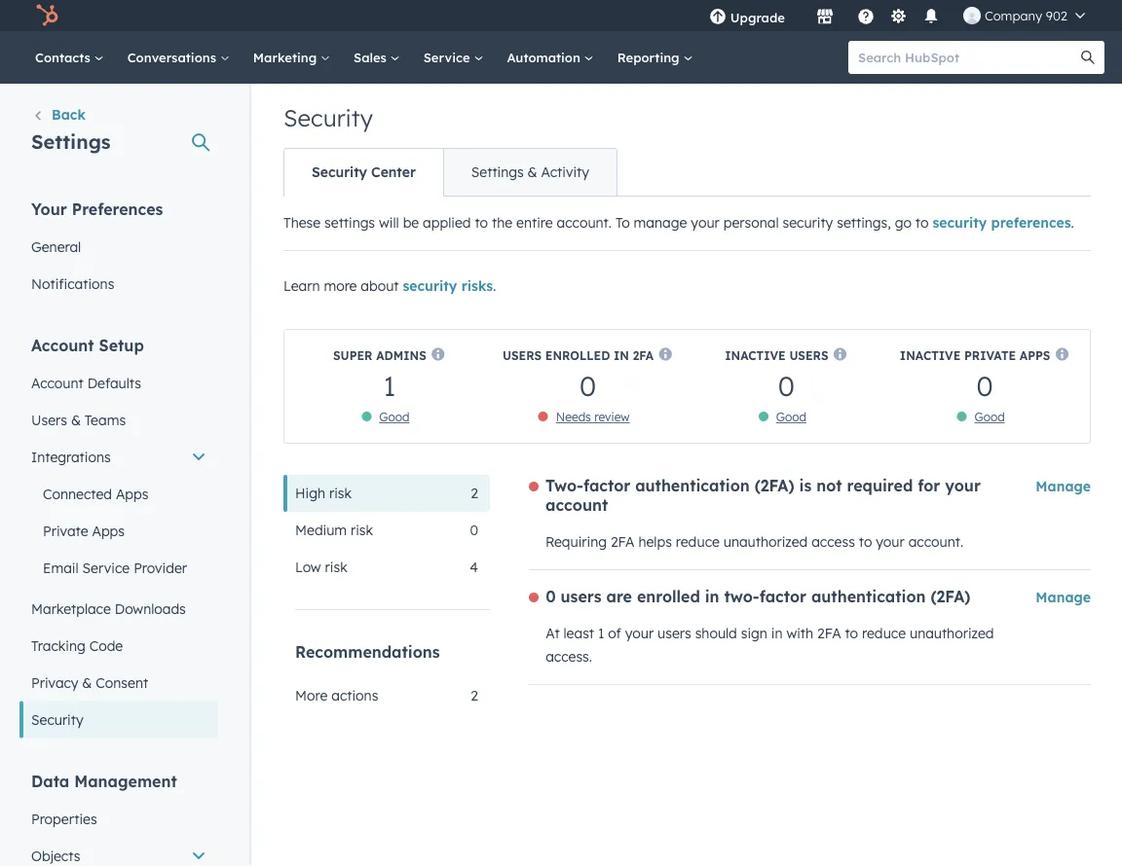 Task type: vqa. For each thing, say whether or not it's contained in the screenshot.
SALES link
yes



Task type: locate. For each thing, give the bounding box(es) containing it.
management
[[74, 772, 177, 791]]

account up the account defaults
[[31, 336, 94, 355]]

enrolled
[[545, 348, 610, 363], [637, 587, 700, 607]]

1 horizontal spatial in
[[705, 587, 719, 607]]

navigation
[[283, 148, 618, 197]]

0 vertical spatial .
[[1071, 214, 1074, 231]]

1 horizontal spatial (2fa)
[[931, 587, 971, 607]]

applied
[[423, 214, 471, 231]]

0 horizontal spatial in
[[614, 348, 629, 363]]

0 vertical spatial settings
[[31, 129, 111, 153]]

1 vertical spatial authentication
[[811, 587, 926, 607]]

account.
[[557, 214, 612, 231], [908, 534, 964, 551]]

authentication up helps
[[635, 476, 750, 496]]

0 vertical spatial account.
[[557, 214, 612, 231]]

account. for entire
[[557, 214, 612, 231]]

actions
[[331, 688, 378, 705]]

security down the privacy
[[31, 712, 83, 729]]

2 horizontal spatial good
[[975, 410, 1005, 425]]

0 horizontal spatial reduce
[[676, 534, 720, 551]]

your preferences
[[31, 199, 163, 219]]

security center
[[312, 164, 416, 181]]

your right manage
[[691, 214, 720, 231]]

0 vertical spatial 2
[[471, 485, 478, 502]]

0 vertical spatial enrolled
[[545, 348, 610, 363]]

2 good from the left
[[776, 410, 807, 425]]

unauthorized inside at least 1 of your users should sign in with 2fa to reduce unauthorized access.
[[910, 625, 994, 642]]

in inside at least 1 of your users should sign in with 2fa to reduce unauthorized access.
[[771, 625, 783, 642]]

1 horizontal spatial service
[[423, 49, 474, 65]]

0
[[580, 369, 596, 403], [778, 369, 795, 403], [977, 369, 993, 403], [470, 522, 478, 539], [546, 587, 556, 607]]

factor up requiring
[[583, 476, 631, 496]]

authentication
[[635, 476, 750, 496], [811, 587, 926, 607]]

2 good button from the left
[[776, 410, 807, 425]]

2 vertical spatial 2fa
[[817, 625, 841, 642]]

users left should
[[658, 625, 691, 642]]

1 inactive from the left
[[725, 348, 786, 363]]

settings down back
[[31, 129, 111, 153]]

to right go
[[916, 214, 929, 231]]

reporting
[[617, 49, 683, 65]]

to
[[475, 214, 488, 231], [916, 214, 929, 231], [859, 534, 872, 551], [845, 625, 858, 642]]

service link
[[412, 31, 495, 84]]

1 down super admins
[[383, 369, 396, 403]]

account up users & teams
[[31, 375, 84, 392]]

0 horizontal spatial users
[[31, 412, 67, 429]]

security risks link
[[403, 278, 493, 295]]

1 vertical spatial account
[[31, 375, 84, 392]]

properties
[[31, 811, 97, 828]]

0 horizontal spatial good button
[[379, 410, 410, 425]]

security link
[[19, 702, 218, 739]]

0 vertical spatial 1
[[383, 369, 396, 403]]

2 vertical spatial in
[[771, 625, 783, 642]]

1 vertical spatial settings
[[471, 164, 524, 181]]

1 horizontal spatial authentication
[[811, 587, 926, 607]]

factor
[[583, 476, 631, 496], [760, 587, 807, 607]]

1 vertical spatial 1
[[598, 625, 604, 642]]

reduce right with
[[862, 625, 906, 642]]

good down the admins at left top
[[379, 410, 410, 425]]

conversations link
[[116, 31, 241, 84]]

1 vertical spatial 2
[[471, 688, 478, 705]]

required
[[847, 476, 913, 496]]

0 vertical spatial &
[[528, 164, 537, 181]]

0 down users enrolled in 2fa
[[580, 369, 596, 403]]

0 horizontal spatial unauthorized
[[724, 534, 808, 551]]

0 vertical spatial private
[[964, 348, 1016, 363]]

manage button
[[1036, 475, 1091, 499], [1036, 586, 1091, 610]]

preferences
[[72, 199, 163, 219]]

1 horizontal spatial unauthorized
[[910, 625, 994, 642]]

1 account from the top
[[31, 336, 94, 355]]

0 vertical spatial unauthorized
[[724, 534, 808, 551]]

security
[[783, 214, 833, 231], [933, 214, 987, 231], [403, 278, 457, 295]]

1 vertical spatial service
[[82, 560, 130, 577]]

1 vertical spatial reduce
[[862, 625, 906, 642]]

1 horizontal spatial users
[[658, 625, 691, 642]]

properties link
[[19, 801, 218, 838]]

menu
[[695, 0, 1099, 31]]

1 horizontal spatial inactive
[[900, 348, 961, 363]]

1 vertical spatial apps
[[116, 486, 149, 503]]

security preferences link
[[933, 214, 1071, 231]]

risk for high risk
[[329, 485, 352, 502]]

enrolled right are
[[637, 587, 700, 607]]

general
[[31, 238, 81, 255]]

account. left to
[[557, 214, 612, 231]]

& right the privacy
[[82, 675, 92, 692]]

enrolled up the needs
[[545, 348, 610, 363]]

0 horizontal spatial private
[[43, 523, 88, 540]]

privacy & consent
[[31, 675, 148, 692]]

users & teams
[[31, 412, 126, 429]]

0 horizontal spatial users
[[561, 587, 602, 607]]

0 vertical spatial (2fa)
[[755, 476, 794, 496]]

security left risks
[[403, 278, 457, 295]]

data
[[31, 772, 69, 791]]

4
[[470, 559, 478, 576]]

0 horizontal spatial inactive
[[725, 348, 786, 363]]

0 for enrolled
[[580, 369, 596, 403]]

risk right medium
[[351, 522, 373, 539]]

1 vertical spatial unauthorized
[[910, 625, 994, 642]]

least
[[564, 625, 594, 642]]

consent
[[96, 675, 148, 692]]

1 vertical spatial in
[[705, 587, 719, 607]]

good button
[[379, 410, 410, 425], [776, 410, 807, 425], [975, 410, 1005, 425]]

your preferences element
[[19, 198, 218, 302]]

account. down the for at the bottom right of the page
[[908, 534, 964, 551]]

2 horizontal spatial good button
[[975, 410, 1005, 425]]

0 horizontal spatial &
[[71, 412, 81, 429]]

1 horizontal spatial users
[[503, 348, 542, 363]]

the
[[492, 214, 512, 231]]

1 good from the left
[[379, 410, 410, 425]]

1 vertical spatial (2fa)
[[931, 587, 971, 607]]

manage
[[634, 214, 687, 231]]

0 horizontal spatial good
[[379, 410, 410, 425]]

in left two-
[[705, 587, 719, 607]]

3 good from the left
[[975, 410, 1005, 425]]

connected apps
[[43, 486, 149, 503]]

apps
[[1020, 348, 1051, 363], [116, 486, 149, 503], [92, 523, 125, 540]]

service right sales 'link'
[[423, 49, 474, 65]]

these
[[283, 214, 321, 231]]

in right sign
[[771, 625, 783, 642]]

users for users & teams
[[31, 412, 67, 429]]

0 vertical spatial in
[[614, 348, 629, 363]]

2 2 from the top
[[471, 688, 478, 705]]

1 vertical spatial users
[[658, 625, 691, 642]]

reduce
[[676, 534, 720, 551], [862, 625, 906, 642]]

& left teams
[[71, 412, 81, 429]]

account for account defaults
[[31, 375, 84, 392]]

2 vertical spatial apps
[[92, 523, 125, 540]]

2 manage button from the top
[[1036, 586, 1091, 610]]

good button down inactive private apps
[[975, 410, 1005, 425]]

account setup element
[[19, 335, 218, 739]]

0 vertical spatial account
[[31, 336, 94, 355]]

1 manage button from the top
[[1036, 475, 1091, 499]]

contacts link
[[23, 31, 116, 84]]

1 horizontal spatial account.
[[908, 534, 964, 551]]

0 down inactive users
[[778, 369, 795, 403]]

these settings will be applied to the entire account. to manage your personal security settings, go to security preferences .
[[283, 214, 1074, 231]]

settings
[[31, 129, 111, 153], [471, 164, 524, 181]]

reduce inside at least 1 of your users should sign in with 2fa to reduce unauthorized access.
[[862, 625, 906, 642]]

hubspot link
[[23, 4, 73, 27]]

1 vertical spatial 2fa
[[611, 534, 635, 551]]

learn more about security risks .
[[283, 278, 496, 295]]

1 2 from the top
[[471, 485, 478, 502]]

security right go
[[933, 214, 987, 231]]

risk
[[329, 485, 352, 502], [351, 522, 373, 539], [325, 559, 347, 576]]

2 inactive from the left
[[900, 348, 961, 363]]

0 horizontal spatial enrolled
[[545, 348, 610, 363]]

1 manage from the top
[[1036, 478, 1091, 495]]

2fa
[[633, 348, 654, 363], [611, 534, 635, 551], [817, 625, 841, 642]]

0 vertical spatial reduce
[[676, 534, 720, 551]]

0 horizontal spatial (2fa)
[[755, 476, 794, 496]]

medium risk
[[295, 522, 373, 539]]

1 left of
[[598, 625, 604, 642]]

0 vertical spatial risk
[[329, 485, 352, 502]]

settings link
[[886, 5, 911, 26]]

2 account from the top
[[31, 375, 84, 392]]

settings up the at the left top of page
[[471, 164, 524, 181]]

1 inside at least 1 of your users should sign in with 2fa to reduce unauthorized access.
[[598, 625, 604, 642]]

private inside private apps link
[[43, 523, 88, 540]]

center
[[371, 164, 416, 181]]

manage button for your
[[1036, 475, 1091, 499]]

upgrade
[[730, 9, 785, 25]]

access.
[[546, 649, 592, 666]]

inactive
[[725, 348, 786, 363], [900, 348, 961, 363]]

authentication down access
[[811, 587, 926, 607]]

2 vertical spatial risk
[[325, 559, 347, 576]]

0 vertical spatial authentication
[[635, 476, 750, 496]]

1 vertical spatial manage button
[[1036, 586, 1091, 610]]

1 horizontal spatial security
[[783, 214, 833, 231]]

good
[[379, 410, 410, 425], [776, 410, 807, 425], [975, 410, 1005, 425]]

users inside account setup element
[[31, 412, 67, 429]]

0 vertical spatial manage button
[[1036, 475, 1091, 499]]

requiring 2fa helps reduce unauthorized access to your account.
[[546, 534, 964, 551]]

reduce right helps
[[676, 534, 720, 551]]

1 horizontal spatial &
[[82, 675, 92, 692]]

settings,
[[837, 214, 891, 231]]

& left 'activity'
[[528, 164, 537, 181]]

1 vertical spatial security
[[312, 164, 367, 181]]

users for users enrolled in 2fa
[[503, 348, 542, 363]]

account inside "link"
[[31, 375, 84, 392]]

0 vertical spatial security
[[283, 103, 373, 132]]

inactive for inactive private apps
[[900, 348, 961, 363]]

0 horizontal spatial .
[[493, 278, 496, 295]]

1 vertical spatial &
[[71, 412, 81, 429]]

service down private apps link
[[82, 560, 130, 577]]

1 horizontal spatial private
[[964, 348, 1016, 363]]

to
[[616, 214, 630, 231]]

contacts
[[35, 49, 94, 65]]

marketplace
[[31, 601, 111, 618]]

0 vertical spatial manage
[[1036, 478, 1091, 495]]

1 horizontal spatial good button
[[776, 410, 807, 425]]

settings image
[[890, 8, 907, 26]]

apps for connected apps
[[116, 486, 149, 503]]

3 good button from the left
[[975, 410, 1005, 425]]

factor up with
[[760, 587, 807, 607]]

(2fa)
[[755, 476, 794, 496], [931, 587, 971, 607]]

to right with
[[845, 625, 858, 642]]

private apps link
[[19, 513, 218, 550]]

1 vertical spatial factor
[[760, 587, 807, 607]]

1 vertical spatial manage
[[1036, 589, 1091, 606]]

1 horizontal spatial 1
[[598, 625, 604, 642]]

2 vertical spatial security
[[31, 712, 83, 729]]

1
[[383, 369, 396, 403], [598, 625, 604, 642]]

0 users are enrolled in two-factor authentication (2fa)
[[546, 587, 971, 607]]

manage for your
[[1036, 478, 1091, 495]]

good down inactive users
[[776, 410, 807, 425]]

notifications button
[[915, 0, 948, 31]]

account. for your
[[908, 534, 964, 551]]

company
[[985, 7, 1042, 23]]

data management
[[31, 772, 177, 791]]

1 horizontal spatial good
[[776, 410, 807, 425]]

1 horizontal spatial settings
[[471, 164, 524, 181]]

mateo roberts image
[[963, 7, 981, 24]]

1 horizontal spatial .
[[1071, 214, 1074, 231]]

0 horizontal spatial service
[[82, 560, 130, 577]]

good for users
[[776, 410, 807, 425]]

email service provider
[[43, 560, 187, 577]]

0 horizontal spatial settings
[[31, 129, 111, 153]]

your right the for at the bottom right of the page
[[945, 476, 981, 496]]

your right of
[[625, 625, 654, 642]]

in up "review"
[[614, 348, 629, 363]]

are
[[606, 587, 632, 607]]

factor inside two-factor authentication (2fa) is not required for your account
[[583, 476, 631, 496]]

1 vertical spatial account.
[[908, 534, 964, 551]]

(2fa) inside two-factor authentication (2fa) is not required for your account
[[755, 476, 794, 496]]

notifications image
[[922, 9, 940, 26]]

2 manage from the top
[[1036, 589, 1091, 606]]

users & teams link
[[19, 402, 218, 439]]

0 vertical spatial factor
[[583, 476, 631, 496]]

account defaults
[[31, 375, 141, 392]]

security up security center
[[283, 103, 373, 132]]

1 vertical spatial enrolled
[[637, 587, 700, 607]]

security center link
[[284, 149, 443, 196]]

authentication inside two-factor authentication (2fa) is not required for your account
[[635, 476, 750, 496]]

users inside at least 1 of your users should sign in with 2fa to reduce unauthorized access.
[[658, 625, 691, 642]]

risk right high
[[329, 485, 352, 502]]

security left settings,
[[783, 214, 833, 231]]

Search HubSpot search field
[[848, 41, 1087, 74]]

good button down the admins at left top
[[379, 410, 410, 425]]

0 vertical spatial users
[[561, 587, 602, 607]]

more actions
[[295, 688, 378, 705]]

good down inactive private apps
[[975, 410, 1005, 425]]

0 horizontal spatial authentication
[[635, 476, 750, 496]]

security up settings
[[312, 164, 367, 181]]

1 vertical spatial private
[[43, 523, 88, 540]]

data management element
[[19, 771, 218, 867]]

service inside account setup element
[[82, 560, 130, 577]]

2 for more actions
[[471, 688, 478, 705]]

to left the at the left top of page
[[475, 214, 488, 231]]

1 vertical spatial risk
[[351, 522, 373, 539]]

1 good button from the left
[[379, 410, 410, 425]]

2 horizontal spatial in
[[771, 625, 783, 642]]

risk right low
[[325, 559, 347, 576]]

1 horizontal spatial reduce
[[862, 625, 906, 642]]

sales link
[[342, 31, 412, 84]]

low risk
[[295, 559, 347, 576]]

0 horizontal spatial 1
[[383, 369, 396, 403]]

users up 'least'
[[561, 587, 602, 607]]

unauthorized
[[724, 534, 808, 551], [910, 625, 994, 642]]

users enrolled in 2fa
[[503, 348, 654, 363]]

service
[[423, 49, 474, 65], [82, 560, 130, 577]]

0 horizontal spatial account.
[[557, 214, 612, 231]]

2 horizontal spatial &
[[528, 164, 537, 181]]

1 vertical spatial .
[[493, 278, 496, 295]]

good button down inactive users
[[776, 410, 807, 425]]

0 horizontal spatial factor
[[583, 476, 631, 496]]

0 vertical spatial service
[[423, 49, 474, 65]]

review
[[594, 410, 630, 425]]

go
[[895, 214, 912, 231]]

personal
[[723, 214, 779, 231]]

good button for private
[[975, 410, 1005, 425]]

your inside at least 1 of your users should sign in with 2fa to reduce unauthorized access.
[[625, 625, 654, 642]]

0 down inactive private apps
[[977, 369, 993, 403]]

902
[[1046, 7, 1068, 23]]



Task type: describe. For each thing, give the bounding box(es) containing it.
for
[[918, 476, 940, 496]]

menu containing company 902
[[695, 0, 1099, 31]]

good button for users
[[776, 410, 807, 425]]

needs review button
[[556, 410, 630, 425]]

provider
[[134, 560, 187, 577]]

search image
[[1081, 51, 1095, 64]]

automation
[[507, 49, 584, 65]]

be
[[403, 214, 419, 231]]

good button for admins
[[379, 410, 410, 425]]

code
[[89, 638, 123, 655]]

high
[[295, 485, 325, 502]]

more
[[324, 278, 357, 295]]

will
[[379, 214, 399, 231]]

not
[[816, 476, 842, 496]]

tracking code
[[31, 638, 123, 655]]

low
[[295, 559, 321, 576]]

settings for settings
[[31, 129, 111, 153]]

& for security
[[528, 164, 537, 181]]

navigation containing security center
[[283, 148, 618, 197]]

0 up 'at'
[[546, 587, 556, 607]]

company 902
[[985, 7, 1068, 23]]

0 up 4
[[470, 522, 478, 539]]

helps
[[638, 534, 672, 551]]

1 horizontal spatial enrolled
[[637, 587, 700, 607]]

hubspot image
[[35, 4, 58, 27]]

medium
[[295, 522, 347, 539]]

manage for (2fa)
[[1036, 589, 1091, 606]]

privacy
[[31, 675, 78, 692]]

marketplace downloads link
[[19, 591, 218, 628]]

two-factor authentication (2fa) is not required for your account
[[546, 476, 981, 515]]

notifications
[[31, 275, 114, 292]]

2fa inside at least 1 of your users should sign in with 2fa to reduce unauthorized access.
[[817, 625, 841, 642]]

email
[[43, 560, 79, 577]]

needs
[[556, 410, 591, 425]]

inactive users
[[725, 348, 828, 363]]

to right access
[[859, 534, 872, 551]]

0 for private
[[977, 369, 993, 403]]

account for account setup
[[31, 336, 94, 355]]

your
[[31, 199, 67, 219]]

more
[[295, 688, 328, 705]]

recommendations
[[295, 643, 440, 662]]

account
[[546, 496, 608, 515]]

back
[[52, 106, 86, 123]]

marketplaces image
[[816, 9, 834, 26]]

inactive private apps
[[900, 348, 1051, 363]]

& for account setup
[[71, 412, 81, 429]]

entire
[[516, 214, 553, 231]]

1 horizontal spatial factor
[[760, 587, 807, 607]]

downloads
[[115, 601, 186, 618]]

with
[[787, 625, 813, 642]]

settings & activity link
[[443, 149, 617, 196]]

upgrade image
[[709, 9, 727, 26]]

marketing link
[[241, 31, 342, 84]]

0 vertical spatial apps
[[1020, 348, 1051, 363]]

learn
[[283, 278, 320, 295]]

connected apps link
[[19, 476, 218, 513]]

your right access
[[876, 534, 905, 551]]

settings for settings & activity
[[471, 164, 524, 181]]

security inside security link
[[31, 712, 83, 729]]

about
[[361, 278, 399, 295]]

2 for high risk
[[471, 485, 478, 502]]

risk for medium risk
[[351, 522, 373, 539]]

integrations
[[31, 449, 111, 466]]

0 for users
[[778, 369, 795, 403]]

help image
[[857, 9, 875, 26]]

your inside two-factor authentication (2fa) is not required for your account
[[945, 476, 981, 496]]

settings
[[324, 214, 375, 231]]

account defaults link
[[19, 365, 218, 402]]

risk for low risk
[[325, 559, 347, 576]]

sign
[[741, 625, 767, 642]]

good for private
[[975, 410, 1005, 425]]

needs review
[[556, 410, 630, 425]]

reporting link
[[606, 31, 705, 84]]

activity
[[541, 164, 589, 181]]

good for admins
[[379, 410, 410, 425]]

two-
[[724, 587, 760, 607]]

marketplace downloads
[[31, 601, 186, 618]]

help button
[[849, 0, 882, 31]]

general link
[[19, 228, 218, 265]]

setup
[[99, 336, 144, 355]]

security inside security center link
[[312, 164, 367, 181]]

email service provider link
[[19, 550, 218, 587]]

defaults
[[87, 375, 141, 392]]

to inside at least 1 of your users should sign in with 2fa to reduce unauthorized access.
[[845, 625, 858, 642]]

private apps
[[43, 523, 125, 540]]

of
[[608, 625, 621, 642]]

2 horizontal spatial security
[[933, 214, 987, 231]]

super
[[333, 348, 373, 363]]

requiring
[[546, 534, 607, 551]]

inactive for inactive users
[[725, 348, 786, 363]]

should
[[695, 625, 737, 642]]

settings & activity
[[471, 164, 589, 181]]

apps for private apps
[[92, 523, 125, 540]]

account setup
[[31, 336, 144, 355]]

objects
[[31, 848, 80, 865]]

automation link
[[495, 31, 606, 84]]

at least 1 of your users should sign in with 2fa to reduce unauthorized access.
[[546, 625, 994, 666]]

2 vertical spatial &
[[82, 675, 92, 692]]

marketing
[[253, 49, 321, 65]]

privacy & consent link
[[19, 665, 218, 702]]

super admins
[[333, 348, 426, 363]]

2 horizontal spatial users
[[789, 348, 828, 363]]

admins
[[376, 348, 426, 363]]

back link
[[31, 105, 86, 128]]

two-
[[546, 476, 583, 496]]

tracking
[[31, 638, 86, 655]]

tracking code link
[[19, 628, 218, 665]]

marketplaces button
[[805, 0, 845, 31]]

risks
[[461, 278, 493, 295]]

manage button for (2fa)
[[1036, 586, 1091, 610]]

access
[[812, 534, 855, 551]]

0 horizontal spatial security
[[403, 278, 457, 295]]

0 vertical spatial 2fa
[[633, 348, 654, 363]]



